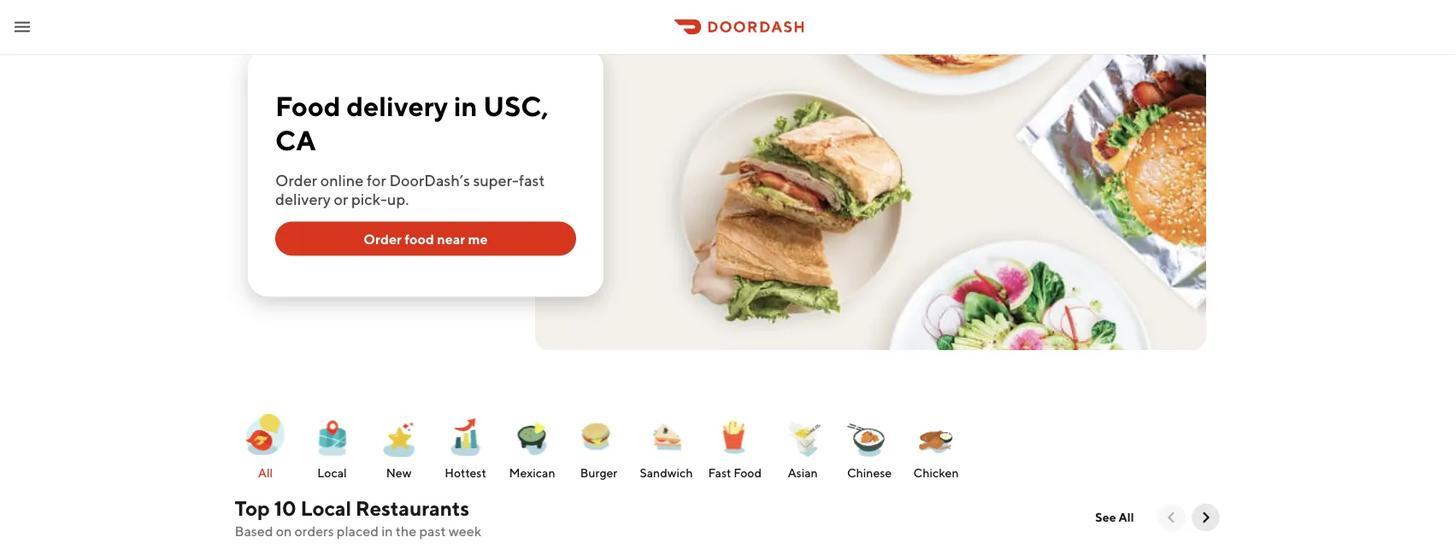 Task type: vqa. For each thing, say whether or not it's contained in the screenshot.
asian
yes



Task type: locate. For each thing, give the bounding box(es) containing it.
local up orders
[[301, 497, 351, 521]]

all up top
[[258, 467, 273, 481]]

top 10 local restaurants based on orders placed in the past week
[[235, 497, 482, 540]]

0 horizontal spatial food
[[275, 90, 341, 122]]

asian
[[788, 467, 818, 481]]

see all button
[[1086, 505, 1145, 532]]

doordash's
[[389, 171, 470, 190]]

order left food
[[364, 231, 402, 247]]

for
[[367, 171, 386, 190]]

all right see
[[1119, 511, 1135, 525]]

0 vertical spatial food
[[275, 90, 341, 122]]

0 horizontal spatial in
[[382, 524, 393, 540]]

1 horizontal spatial all
[[1119, 511, 1135, 525]]

order online for doordash's super-fast delivery or pick-up.
[[275, 171, 545, 208]]

1 vertical spatial food
[[734, 467, 762, 481]]

order down ca
[[275, 171, 317, 190]]

pick-
[[351, 190, 387, 208]]

up.
[[387, 190, 409, 208]]

near
[[437, 231, 466, 247]]

1 horizontal spatial order
[[364, 231, 402, 247]]

1 horizontal spatial delivery
[[347, 90, 448, 122]]

0 horizontal spatial order
[[275, 171, 317, 190]]

chinese
[[848, 467, 892, 481]]

0 vertical spatial in
[[454, 90, 478, 122]]

burger
[[581, 467, 618, 481]]

delivery up for
[[347, 90, 448, 122]]

food delivery hero image
[[535, 0, 1207, 351]]

fast food
[[709, 467, 762, 481]]

local
[[318, 467, 347, 481], [301, 497, 351, 521]]

0 horizontal spatial delivery
[[275, 190, 331, 208]]

in left the usc,
[[454, 90, 478, 122]]

delivery left or
[[275, 190, 331, 208]]

past
[[419, 524, 446, 540]]

0 vertical spatial order
[[275, 171, 317, 190]]

order inside button
[[364, 231, 402, 247]]

hottest
[[445, 467, 486, 481]]

on
[[276, 524, 292, 540]]

food right fast
[[734, 467, 762, 481]]

delivery
[[347, 90, 448, 122], [275, 190, 331, 208]]

1 vertical spatial order
[[364, 231, 402, 247]]

1 vertical spatial delivery
[[275, 190, 331, 208]]

in left the
[[382, 524, 393, 540]]

see
[[1096, 511, 1117, 525]]

1 horizontal spatial in
[[454, 90, 478, 122]]

local up top 10 local restaurants based on orders placed in the past week
[[318, 467, 347, 481]]

usc,
[[483, 90, 549, 122]]

1 vertical spatial local
[[301, 497, 351, 521]]

0 vertical spatial delivery
[[347, 90, 448, 122]]

top
[[235, 497, 270, 521]]

super-
[[473, 171, 519, 190]]

ca
[[275, 124, 316, 157]]

food
[[275, 90, 341, 122], [734, 467, 762, 481]]

food up ca
[[275, 90, 341, 122]]

1 vertical spatial in
[[382, 524, 393, 540]]

all
[[258, 467, 273, 481], [1119, 511, 1135, 525]]

1 vertical spatial all
[[1119, 511, 1135, 525]]

0 vertical spatial all
[[258, 467, 273, 481]]

all inside button
[[1119, 511, 1135, 525]]

delivery inside order online for doordash's super-fast delivery or pick-up.
[[275, 190, 331, 208]]

the
[[396, 524, 417, 540]]

order
[[275, 171, 317, 190], [364, 231, 402, 247]]

in
[[454, 90, 478, 122], [382, 524, 393, 540]]

local inside top 10 local restaurants based on orders placed in the past week
[[301, 497, 351, 521]]

me
[[468, 231, 488, 247]]

0 horizontal spatial all
[[258, 467, 273, 481]]

online
[[321, 171, 364, 190]]

or
[[334, 190, 348, 208]]

fast
[[519, 171, 545, 190]]

order inside order online for doordash's super-fast delivery or pick-up.
[[275, 171, 317, 190]]

order for order online for doordash's super-fast delivery or pick-up.
[[275, 171, 317, 190]]



Task type: describe. For each thing, give the bounding box(es) containing it.
week
[[449, 524, 482, 540]]

in inside "food delivery in usc, ca"
[[454, 90, 478, 122]]

chicken
[[914, 467, 959, 481]]

fast
[[709, 467, 732, 481]]

order food near me
[[364, 231, 488, 247]]

food
[[405, 231, 434, 247]]

mexican
[[509, 467, 556, 481]]

food delivery in usc, ca
[[275, 90, 549, 157]]

orders
[[295, 524, 334, 540]]

order food near me button
[[275, 222, 576, 256]]

see all
[[1096, 511, 1135, 525]]

restaurants
[[356, 497, 470, 521]]

in inside top 10 local restaurants based on orders placed in the past week
[[382, 524, 393, 540]]

order for order food near me
[[364, 231, 402, 247]]

previous button of carousel image
[[1164, 510, 1181, 527]]

placed
[[337, 524, 379, 540]]

new
[[386, 467, 412, 481]]

based
[[235, 524, 273, 540]]

open menu image
[[12, 17, 33, 37]]

next button of carousel image
[[1198, 510, 1215, 527]]

sandwich
[[640, 467, 693, 481]]

delivery inside "food delivery in usc, ca"
[[347, 90, 448, 122]]

10
[[274, 497, 297, 521]]

food inside "food delivery in usc, ca"
[[275, 90, 341, 122]]

0 vertical spatial local
[[318, 467, 347, 481]]

1 horizontal spatial food
[[734, 467, 762, 481]]



